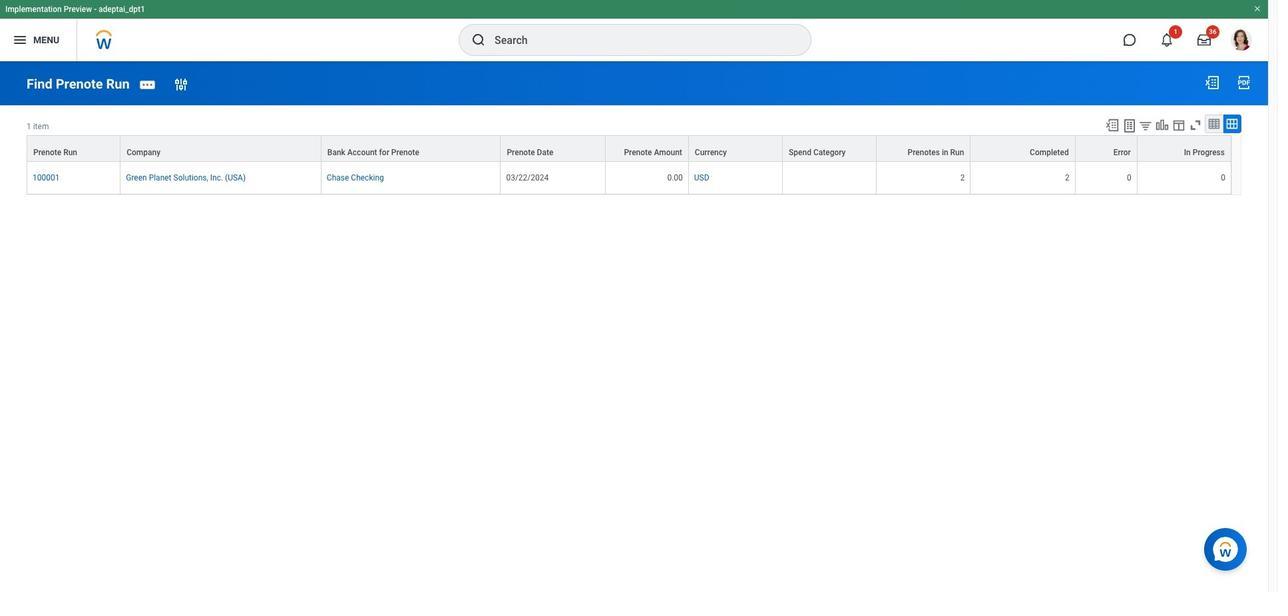 Task type: locate. For each thing, give the bounding box(es) containing it.
notifications large image
[[1161, 33, 1174, 47]]

2 row from the top
[[27, 162, 1232, 194]]

toolbar
[[1100, 114, 1242, 135]]

expand table image
[[1226, 117, 1240, 130]]

click to view/edit grid preferences image
[[1172, 118, 1187, 132]]

main content
[[0, 61, 1269, 207]]

export to worksheets image
[[1122, 118, 1138, 134]]

1 horizontal spatial export to excel image
[[1205, 75, 1221, 91]]

fullscreen image
[[1189, 118, 1204, 132]]

0 vertical spatial export to excel image
[[1205, 75, 1221, 91]]

profile logan mcneil image
[[1232, 29, 1253, 53]]

banner
[[0, 0, 1269, 61]]

1 vertical spatial export to excel image
[[1106, 118, 1120, 132]]

cell
[[783, 162, 877, 194]]

export to excel image
[[1205, 75, 1221, 91], [1106, 118, 1120, 132]]

export to excel image for 'export to worksheets' icon
[[1106, 118, 1120, 132]]

row
[[27, 135, 1232, 162], [27, 162, 1232, 194]]

table image
[[1208, 117, 1222, 130]]

0 horizontal spatial export to excel image
[[1106, 118, 1120, 132]]

view printable version (pdf) image
[[1237, 75, 1253, 91]]

export to excel image for view printable version (pdf) image
[[1205, 75, 1221, 91]]

export to excel image left 'export to worksheets' icon
[[1106, 118, 1120, 132]]

1 row from the top
[[27, 135, 1232, 162]]

find prenote run element
[[27, 76, 130, 92]]

search image
[[471, 32, 487, 48]]

export to excel image left view printable version (pdf) image
[[1205, 75, 1221, 91]]

Search Workday  search field
[[495, 25, 784, 55]]

select to filter grid data image
[[1139, 118, 1154, 132]]

find prenote run - expand/collapse chart image
[[1156, 118, 1170, 132]]

change selection image
[[173, 77, 189, 92]]



Task type: describe. For each thing, give the bounding box(es) containing it.
close environment banner image
[[1254, 5, 1262, 13]]

inbox large image
[[1198, 33, 1212, 47]]

justify image
[[12, 32, 28, 48]]



Task type: vqa. For each thing, say whether or not it's contained in the screenshot.
THE EXPORT TO EXCEL icon corresponding to View printable version (PDF) "icon"
yes



